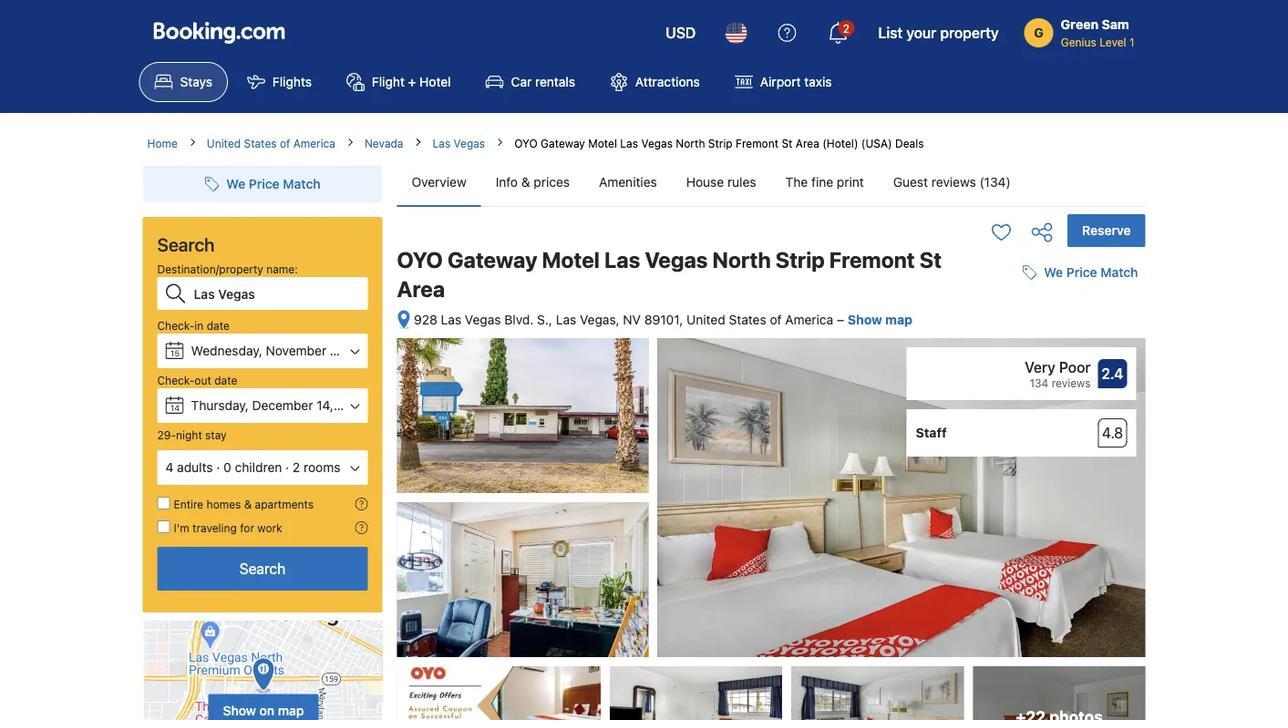 Task type: describe. For each thing, give the bounding box(es) containing it.
info
[[496, 175, 518, 190]]

info & prices
[[496, 175, 570, 190]]

december
[[252, 398, 313, 413]]

north for oyo gateway motel las vegas north strip fremont st area
[[713, 247, 771, 273]]

show on map
[[223, 703, 304, 718]]

scored 4.8 element
[[1098, 419, 1127, 448]]

usd button
[[655, 11, 707, 55]]

0
[[223, 460, 231, 475]]

we price match inside 'search' section
[[226, 176, 321, 191]]

attractions
[[635, 74, 700, 89]]

st for oyo gateway motel las vegas north strip fremont st area
[[920, 247, 942, 273]]

0 horizontal spatial search
[[157, 233, 215, 255]]

traveling
[[192, 522, 237, 534]]

las inside oyo gateway motel las vegas north strip fremont st area
[[604, 247, 640, 273]]

the fine print
[[786, 175, 864, 190]]

las vegas
[[433, 137, 485, 150]]

+
[[408, 74, 416, 89]]

stay
[[205, 429, 227, 441]]

vegas inside oyo gateway motel las vegas north strip fremont st area
[[645, 247, 708, 273]]

guest reviews (134)
[[893, 175, 1011, 190]]

taxis
[[804, 74, 832, 89]]

usd
[[666, 24, 696, 41]]

november
[[266, 343, 327, 358]]

29-night stay
[[157, 429, 227, 441]]

of inside 'link'
[[280, 137, 290, 150]]

price inside 'search' section
[[249, 176, 280, 191]]

booking.com image
[[154, 22, 285, 44]]

home
[[147, 137, 178, 150]]

overview
[[412, 175, 467, 190]]

list your property
[[878, 24, 999, 41]]

click to open map view image
[[397, 310, 411, 331]]

oyo gateway motel las vegas north strip fremont st area (hotel) (usa) deals link
[[514, 137, 924, 150]]

flight + hotel link
[[331, 62, 466, 102]]

flight
[[372, 74, 405, 89]]

on
[[259, 703, 274, 718]]

1 horizontal spatial we price match button
[[1015, 256, 1146, 289]]

genius
[[1061, 36, 1097, 48]]

list your property link
[[867, 11, 1010, 55]]

map inside 'search' section
[[278, 703, 304, 718]]

89101,
[[644, 312, 683, 327]]

destination/property name:
[[157, 263, 298, 275]]

stays
[[180, 74, 212, 89]]

14
[[170, 403, 180, 413]]

area for oyo gateway motel las vegas north strip fremont st area (hotel) (usa) deals
[[796, 137, 819, 150]]

apartments
[[255, 498, 314, 511]]

wednesday, november 15, 2023
[[191, 343, 381, 358]]

airport taxis link
[[719, 62, 847, 102]]

0 vertical spatial map
[[885, 312, 913, 327]]

your
[[907, 24, 937, 41]]

united states of america link
[[207, 135, 335, 151]]

guest reviews (134) link
[[879, 159, 1025, 206]]

nevada
[[365, 137, 403, 150]]

1 horizontal spatial match
[[1101, 265, 1138, 280]]

attractions link
[[594, 62, 716, 102]]

blvd.
[[504, 312, 534, 327]]

your account menu green sam genius level 1 element
[[1025, 8, 1142, 50]]

(usa)
[[861, 137, 892, 150]]

4 adults · 0 children · 2 rooms
[[165, 460, 340, 475]]

Where are you going? field
[[186, 277, 368, 310]]

oyo for oyo gateway motel las vegas north strip fremont st area
[[397, 247, 443, 273]]

the
[[786, 175, 808, 190]]

property
[[940, 24, 999, 41]]

vegas up overview
[[454, 137, 485, 150]]

car rentals
[[511, 74, 575, 89]]

rules
[[728, 175, 756, 190]]

reserve
[[1082, 223, 1131, 238]]

green
[[1061, 17, 1099, 32]]

work
[[257, 522, 282, 534]]

928
[[414, 312, 437, 327]]

check-out date
[[157, 374, 237, 387]]

4 adults · 0 children · 2 rooms button
[[157, 450, 368, 485]]

1 · from the left
[[216, 460, 220, 475]]

g
[[1034, 25, 1044, 40]]

st for oyo gateway motel las vegas north strip fremont st area (hotel) (usa) deals
[[782, 137, 793, 150]]

reserve button
[[1068, 214, 1146, 247]]

car
[[511, 74, 532, 89]]

15
[[170, 348, 180, 358]]

search button
[[157, 547, 368, 591]]

the fine print link
[[771, 159, 879, 206]]

house rules link
[[672, 159, 771, 206]]

4.8
[[1102, 425, 1123, 442]]

motel for oyo gateway motel las vegas north strip fremont st area (hotel) (usa) deals
[[588, 137, 617, 150]]

oyo for oyo gateway motel las vegas north strip fremont st area (hotel) (usa) deals
[[514, 137, 538, 150]]

adults
[[177, 460, 213, 475]]

oyo gateway motel las vegas north strip fremont st area (hotel) (usa) deals
[[514, 137, 924, 150]]

in
[[195, 319, 204, 332]]

green sam genius level 1
[[1061, 17, 1135, 48]]

very poor 134 reviews
[[1025, 359, 1091, 389]]

strip for oyo gateway motel las vegas north strip fremont st area (hotel) (usa) deals
[[708, 137, 733, 150]]

reviews inside 'very poor 134 reviews'
[[1052, 377, 1091, 389]]

1
[[1130, 36, 1135, 48]]

2 inside button
[[293, 460, 300, 475]]

las right 928
[[441, 312, 461, 327]]

check- for in
[[157, 319, 195, 332]]

15,
[[330, 343, 347, 358]]

vegas,
[[580, 312, 620, 327]]

2023 for thursday, december 14, 2023
[[337, 398, 368, 413]]

thursday,
[[191, 398, 249, 413]]

search section
[[135, 151, 390, 720]]

staff
[[916, 425, 947, 440]]

house
[[686, 175, 724, 190]]

1 vertical spatial price
[[1067, 265, 1097, 280]]

14,
[[317, 398, 334, 413]]

out
[[195, 374, 211, 387]]

airport taxis
[[760, 74, 832, 89]]



Task type: vqa. For each thing, say whether or not it's contained in the screenshot.
Nov
no



Task type: locate. For each thing, give the bounding box(es) containing it.
1 vertical spatial fremont
[[829, 247, 915, 273]]

reviews left the (134)
[[932, 175, 976, 190]]

0 vertical spatial states
[[244, 137, 277, 150]]

nevada link
[[365, 135, 403, 151]]

1 horizontal spatial north
[[713, 247, 771, 273]]

1 vertical spatial area
[[397, 276, 445, 302]]

1 vertical spatial gateway
[[448, 247, 537, 273]]

0 horizontal spatial show
[[223, 703, 256, 718]]

we price match down the united states of america 'link'
[[226, 176, 321, 191]]

motel up s.,
[[542, 247, 600, 273]]

–
[[837, 312, 844, 327]]

1 vertical spatial we
[[1044, 265, 1063, 280]]

we price match button down the united states of america 'link'
[[197, 168, 328, 201]]

& inside 'search' section
[[244, 498, 252, 511]]

0 horizontal spatial st
[[782, 137, 793, 150]]

match down reserve button
[[1101, 265, 1138, 280]]

reviews down poor
[[1052, 377, 1091, 389]]

north down rules
[[713, 247, 771, 273]]

1 horizontal spatial area
[[796, 137, 819, 150]]

0 horizontal spatial oyo
[[397, 247, 443, 273]]

1 horizontal spatial gateway
[[541, 137, 585, 150]]

las
[[433, 137, 451, 150], [620, 137, 638, 150], [604, 247, 640, 273], [441, 312, 461, 327], [556, 312, 576, 327]]

fremont inside oyo gateway motel las vegas north strip fremont st area
[[829, 247, 915, 273]]

rated very poor element
[[916, 357, 1091, 378]]

1 horizontal spatial fremont
[[829, 247, 915, 273]]

show on map button
[[143, 620, 384, 720], [208, 694, 319, 720]]

wednesday,
[[191, 343, 262, 358]]

oyo inside oyo gateway motel las vegas north strip fremont st area
[[397, 247, 443, 273]]

america inside the united states of america 'link'
[[293, 137, 335, 150]]

0 horizontal spatial map
[[278, 703, 304, 718]]

1 horizontal spatial america
[[785, 312, 833, 327]]

of down the flights link
[[280, 137, 290, 150]]

oyo up info & prices
[[514, 137, 538, 150]]

we'll show you stays where you can have the entire place to yourself image
[[355, 498, 368, 511], [355, 498, 368, 511]]

strip inside oyo gateway motel las vegas north strip fremont st area
[[776, 247, 825, 273]]

check- up 15
[[157, 319, 195, 332]]

date for check-in date
[[207, 319, 230, 332]]

0 horizontal spatial 2
[[293, 460, 300, 475]]

0 horizontal spatial we price match
[[226, 176, 321, 191]]

overview link
[[397, 159, 481, 206]]

1 check- from the top
[[157, 319, 195, 332]]

search down work
[[240, 560, 286, 578]]

we price match button inside 'search' section
[[197, 168, 328, 201]]

check-in date
[[157, 319, 230, 332]]

1 horizontal spatial strip
[[776, 247, 825, 273]]

las right s.,
[[556, 312, 576, 327]]

scored 2.4 element
[[1098, 359, 1127, 389]]

i'm traveling for work
[[174, 522, 282, 534]]

price down reserve button
[[1067, 265, 1097, 280]]

las vegas link
[[433, 135, 485, 151]]

0 vertical spatial america
[[293, 137, 335, 150]]

check-
[[157, 319, 195, 332], [157, 374, 195, 387]]

1 horizontal spatial we
[[1044, 265, 1063, 280]]

0 vertical spatial motel
[[588, 137, 617, 150]]

0 vertical spatial we
[[226, 176, 245, 191]]

amenities
[[599, 175, 657, 190]]

2023 right 15,
[[350, 343, 381, 358]]

united states of america
[[207, 137, 335, 150]]

show inside 'search' section
[[223, 703, 256, 718]]

amenities link
[[584, 159, 672, 206]]

north up the house
[[676, 137, 705, 150]]

1 vertical spatial we price match
[[1044, 265, 1138, 280]]

thursday, december 14, 2023
[[191, 398, 368, 413]]

1 vertical spatial strip
[[776, 247, 825, 273]]

nv
[[623, 312, 641, 327]]

1 vertical spatial of
[[770, 312, 782, 327]]

states inside 'link'
[[244, 137, 277, 150]]

search inside button
[[240, 560, 286, 578]]

poor
[[1059, 359, 1091, 376]]

fremont up show map "button"
[[829, 247, 915, 273]]

states right 89101,
[[729, 312, 766, 327]]

2 · from the left
[[285, 460, 289, 475]]

&
[[521, 175, 530, 190], [244, 498, 252, 511]]

north for oyo gateway motel las vegas north strip fremont st area (hotel) (usa) deals
[[676, 137, 705, 150]]

0 horizontal spatial reviews
[[932, 175, 976, 190]]

gateway up prices
[[541, 137, 585, 150]]

0 vertical spatial of
[[280, 137, 290, 150]]

vegas up "amenities"
[[641, 137, 673, 150]]

0 horizontal spatial of
[[280, 137, 290, 150]]

motel up "amenities"
[[588, 137, 617, 150]]

gateway
[[541, 137, 585, 150], [448, 247, 537, 273]]

search up destination/property
[[157, 233, 215, 255]]

motel for oyo gateway motel las vegas north strip fremont st area
[[542, 247, 600, 273]]

1 vertical spatial match
[[1101, 265, 1138, 280]]

0 vertical spatial 2023
[[350, 343, 381, 358]]

1 horizontal spatial price
[[1067, 265, 1097, 280]]

& up "for"
[[244, 498, 252, 511]]

0 vertical spatial fremont
[[736, 137, 779, 150]]

0 vertical spatial price
[[249, 176, 280, 191]]

(134)
[[980, 175, 1011, 190]]

1 horizontal spatial united
[[687, 312, 725, 327]]

las up overview
[[433, 137, 451, 150]]

0 horizontal spatial match
[[283, 176, 321, 191]]

0 vertical spatial match
[[283, 176, 321, 191]]

rooms
[[304, 460, 340, 475]]

we price match button down reserve button
[[1015, 256, 1146, 289]]

we price match down reserve button
[[1044, 265, 1138, 280]]

united inside 'link'
[[207, 137, 241, 150]]

1 horizontal spatial 2
[[843, 22, 850, 35]]

we price match button
[[197, 168, 328, 201], [1015, 256, 1146, 289]]

home link
[[147, 135, 178, 151]]

0 vertical spatial we price match button
[[197, 168, 328, 201]]

north inside oyo gateway motel las vegas north strip fremont st area
[[713, 247, 771, 273]]

2 inside dropdown button
[[843, 22, 850, 35]]

1 horizontal spatial of
[[770, 312, 782, 327]]

date right in
[[207, 319, 230, 332]]

0 vertical spatial 2
[[843, 22, 850, 35]]

level
[[1100, 36, 1126, 48]]

map right the –
[[885, 312, 913, 327]]

1 vertical spatial &
[[244, 498, 252, 511]]

st down the guest
[[920, 247, 942, 273]]

map
[[885, 312, 913, 327], [278, 703, 304, 718]]

1 horizontal spatial st
[[920, 247, 942, 273]]

match down the united states of america 'link'
[[283, 176, 321, 191]]

1 vertical spatial map
[[278, 703, 304, 718]]

29-
[[157, 429, 176, 441]]

house rules
[[686, 175, 756, 190]]

0 vertical spatial st
[[782, 137, 793, 150]]

destination/property
[[157, 263, 263, 275]]

0 horizontal spatial america
[[293, 137, 335, 150]]

gateway up blvd.
[[448, 247, 537, 273]]

strip up house rules
[[708, 137, 733, 150]]

2 button
[[816, 11, 860, 55]]

1 vertical spatial date
[[214, 374, 237, 387]]

· left 0
[[216, 460, 220, 475]]

vegas left blvd.
[[465, 312, 501, 327]]

map right on at the left of the page
[[278, 703, 304, 718]]

area up 928
[[397, 276, 445, 302]]

2023 for wednesday, november 15, 2023
[[350, 343, 381, 358]]

show right the –
[[848, 312, 882, 327]]

0 vertical spatial show
[[848, 312, 882, 327]]

1 horizontal spatial oyo
[[514, 137, 538, 150]]

show left on at the left of the page
[[223, 703, 256, 718]]

name:
[[266, 263, 298, 275]]

1 vertical spatial united
[[687, 312, 725, 327]]

of left the –
[[770, 312, 782, 327]]

1 vertical spatial show
[[223, 703, 256, 718]]

1 vertical spatial check-
[[157, 374, 195, 387]]

motel inside oyo gateway motel las vegas north strip fremont st area
[[542, 247, 600, 273]]

1 horizontal spatial reviews
[[1052, 377, 1091, 389]]

very
[[1025, 359, 1056, 376]]

0 vertical spatial check-
[[157, 319, 195, 332]]

oyo up 928
[[397, 247, 443, 273]]

area for oyo gateway motel las vegas north strip fremont st area
[[397, 276, 445, 302]]

date for check-out date
[[214, 374, 237, 387]]

1 vertical spatial north
[[713, 247, 771, 273]]

car rentals link
[[470, 62, 591, 102]]

gateway for oyo gateway motel las vegas north strip fremont st area (hotel) (usa) deals
[[541, 137, 585, 150]]

2 check- from the top
[[157, 374, 195, 387]]

entire homes & apartments
[[174, 498, 314, 511]]

st up the
[[782, 137, 793, 150]]

1 vertical spatial 2023
[[337, 398, 368, 413]]

entire
[[174, 498, 204, 511]]

flights
[[273, 74, 312, 89]]

prices
[[534, 175, 570, 190]]

match
[[283, 176, 321, 191], [1101, 265, 1138, 280]]

1 horizontal spatial &
[[521, 175, 530, 190]]

0 vertical spatial gateway
[[541, 137, 585, 150]]

sam
[[1102, 17, 1129, 32]]

· right children
[[285, 460, 289, 475]]

1 vertical spatial 2
[[293, 460, 300, 475]]

flights link
[[232, 62, 327, 102]]

reviews
[[932, 175, 976, 190], [1052, 377, 1091, 389]]

fremont for oyo gateway motel las vegas north strip fremont st area
[[829, 247, 915, 273]]

1 vertical spatial oyo
[[397, 247, 443, 273]]

4
[[165, 460, 174, 475]]

price down the united states of america 'link'
[[249, 176, 280, 191]]

america down flights
[[293, 137, 335, 150]]

show map button
[[848, 312, 913, 327]]

united
[[207, 137, 241, 150], [687, 312, 725, 327]]

0 horizontal spatial states
[[244, 137, 277, 150]]

2 left list
[[843, 22, 850, 35]]

0 vertical spatial oyo
[[514, 137, 538, 150]]

1 vertical spatial reviews
[[1052, 377, 1091, 389]]

·
[[216, 460, 220, 475], [285, 460, 289, 475]]

motel
[[588, 137, 617, 150], [542, 247, 600, 273]]

0 horizontal spatial &
[[244, 498, 252, 511]]

2.4
[[1102, 365, 1124, 383]]

match inside 'search' section
[[283, 176, 321, 191]]

vegas up 89101,
[[645, 247, 708, 273]]

las up "amenities"
[[620, 137, 638, 150]]

i'm
[[174, 522, 189, 534]]

we price match
[[226, 176, 321, 191], [1044, 265, 1138, 280]]

gateway for oyo gateway motel las vegas north strip fremont st area
[[448, 247, 537, 273]]

show
[[848, 312, 882, 327], [223, 703, 256, 718]]

0 horizontal spatial we price match button
[[197, 168, 328, 201]]

2 left 'rooms'
[[293, 460, 300, 475]]

0 horizontal spatial price
[[249, 176, 280, 191]]

north
[[676, 137, 705, 150], [713, 247, 771, 273]]

vegas
[[454, 137, 485, 150], [641, 137, 673, 150], [645, 247, 708, 273], [465, 312, 501, 327]]

we inside 'search' section
[[226, 176, 245, 191]]

1 vertical spatial we price match button
[[1015, 256, 1146, 289]]

flight + hotel
[[372, 74, 451, 89]]

1 vertical spatial america
[[785, 312, 833, 327]]

1 vertical spatial search
[[240, 560, 286, 578]]

search
[[157, 233, 215, 255], [240, 560, 286, 578]]

states down the flights link
[[244, 137, 277, 150]]

1 vertical spatial states
[[729, 312, 766, 327]]

check- for out
[[157, 374, 195, 387]]

0 vertical spatial strip
[[708, 137, 733, 150]]

0 vertical spatial search
[[157, 233, 215, 255]]

2023
[[350, 343, 381, 358], [337, 398, 368, 413]]

if you select this option, we'll show you popular business travel features like breakfast, wifi and free parking. image
[[355, 522, 368, 534]]

area inside oyo gateway motel las vegas north strip fremont st area
[[397, 276, 445, 302]]

0 horizontal spatial fremont
[[736, 137, 779, 150]]

0 horizontal spatial gateway
[[448, 247, 537, 273]]

0 horizontal spatial strip
[[708, 137, 733, 150]]

0 horizontal spatial ·
[[216, 460, 220, 475]]

0 horizontal spatial we
[[226, 176, 245, 191]]

1 horizontal spatial states
[[729, 312, 766, 327]]

1 horizontal spatial we price match
[[1044, 265, 1138, 280]]

(hotel)
[[823, 137, 858, 150]]

0 vertical spatial reviews
[[932, 175, 976, 190]]

united right 89101,
[[687, 312, 725, 327]]

0 vertical spatial united
[[207, 137, 241, 150]]

deals
[[895, 137, 924, 150]]

fremont for oyo gateway motel las vegas north strip fremont st area (hotel) (usa) deals
[[736, 137, 779, 150]]

stays link
[[139, 62, 228, 102]]

0 vertical spatial &
[[521, 175, 530, 190]]

area left (hotel)
[[796, 137, 819, 150]]

las up 'nv'
[[604, 247, 640, 273]]

oyo gateway motel las vegas north strip fremont st area
[[397, 247, 942, 302]]

date right the out
[[214, 374, 237, 387]]

guest
[[893, 175, 928, 190]]

if you select this option, we'll show you popular business travel features like breakfast, wifi and free parking. image
[[355, 522, 368, 534]]

1 horizontal spatial ·
[[285, 460, 289, 475]]

0 vertical spatial we price match
[[226, 176, 321, 191]]

fremont up rules
[[736, 137, 779, 150]]

fremont
[[736, 137, 779, 150], [829, 247, 915, 273]]

strip for oyo gateway motel las vegas north strip fremont st area
[[776, 247, 825, 273]]

0 horizontal spatial area
[[397, 276, 445, 302]]

2023 right 14,
[[337, 398, 368, 413]]

america left the –
[[785, 312, 833, 327]]

children
[[235, 460, 282, 475]]

date
[[207, 319, 230, 332], [214, 374, 237, 387]]

1 vertical spatial st
[[920, 247, 942, 273]]

strip down the
[[776, 247, 825, 273]]

0 vertical spatial date
[[207, 319, 230, 332]]

1 horizontal spatial search
[[240, 560, 286, 578]]

rentals
[[535, 74, 575, 89]]

america
[[293, 137, 335, 150], [785, 312, 833, 327]]

st inside oyo gateway motel las vegas north strip fremont st area
[[920, 247, 942, 273]]

0 horizontal spatial united
[[207, 137, 241, 150]]

united right home
[[207, 137, 241, 150]]

& right info
[[521, 175, 530, 190]]

1 vertical spatial motel
[[542, 247, 600, 273]]

we
[[226, 176, 245, 191], [1044, 265, 1063, 280]]

1 horizontal spatial map
[[885, 312, 913, 327]]

homes
[[207, 498, 241, 511]]

0 vertical spatial area
[[796, 137, 819, 150]]

gateway inside oyo gateway motel las vegas north strip fremont st area
[[448, 247, 537, 273]]

1 horizontal spatial show
[[848, 312, 882, 327]]

check- down 15
[[157, 374, 195, 387]]

0 horizontal spatial north
[[676, 137, 705, 150]]

price
[[249, 176, 280, 191], [1067, 265, 1097, 280]]

0 vertical spatial north
[[676, 137, 705, 150]]

fine
[[811, 175, 833, 190]]



